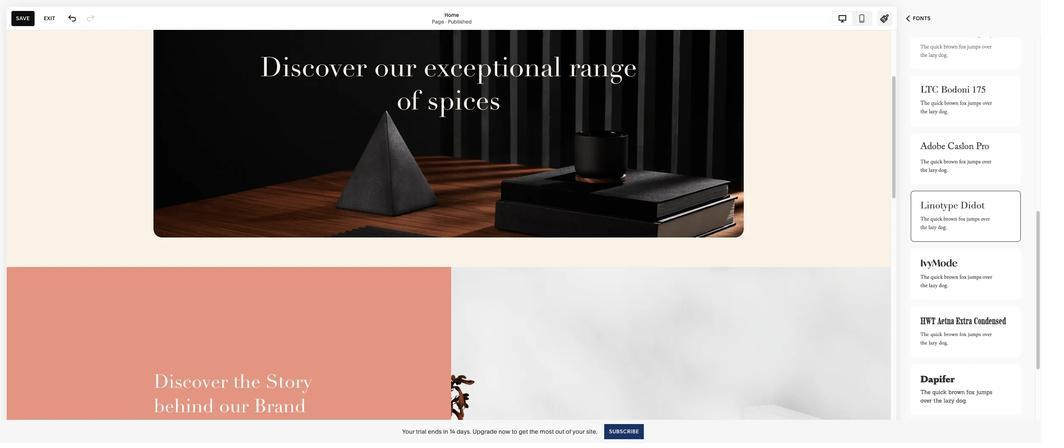 Task type: vqa. For each thing, say whether or not it's contained in the screenshot.
Antique the quick
no



Task type: describe. For each thing, give the bounding box(es) containing it.
the inside dapifer the quick brown fox jumps over the lazy dog.
[[921, 389, 931, 397]]

save
[[16, 15, 30, 21]]

quick inside ltc bodoni 175 the quick brown fox jumps over the lazy dog.
[[931, 100, 943, 109]]

caslon
[[948, 140, 974, 156]]

baskerville display pt
[[921, 27, 1008, 38]]

pt
[[997, 27, 1008, 38]]

aetna
[[938, 316, 955, 327]]

lazy down baskerville
[[929, 51, 938, 58]]

jumps inside linotype didot the quick brown fox jumps over the lazy dog.
[[967, 216, 980, 223]]

dapifer the quick brown fox jumps over the lazy dog.
[[921, 372, 993, 405]]

now
[[499, 428, 510, 436]]

dapifer
[[921, 372, 955, 386]]

the down ivymode
[[921, 283, 928, 289]]

the inside linotype didot the quick brown fox jumps over the lazy dog.
[[921, 216, 929, 223]]

pro
[[977, 140, 990, 156]]

didot
[[961, 200, 985, 212]]

the inside ltc bodoni 175 the quick brown fox jumps over the lazy dog.
[[921, 108, 928, 117]]

fox inside dapifer the quick brown fox jumps over the lazy dog.
[[967, 389, 975, 397]]

trial
[[416, 428, 427, 436]]

the inside "hwt aetna extra condensed the quick brown fox jumps over the lazy dog."
[[921, 339, 928, 348]]

over inside adobe caslon pro the quick brown fox jumps over the lazy dog.
[[982, 158, 992, 166]]

out
[[555, 428, 565, 436]]

display
[[966, 27, 994, 38]]

days.
[[457, 428, 471, 436]]

the down baskerville
[[921, 51, 928, 58]]

jumps inside adobe caslon pro the quick brown fox jumps over the lazy dog.
[[968, 158, 981, 166]]

save button
[[11, 11, 34, 26]]

adobe
[[921, 140, 946, 156]]

the inside adobe caslon pro the quick brown fox jumps over the lazy dog.
[[921, 158, 929, 166]]

jumps inside dapifer the quick brown fox jumps over the lazy dog.
[[977, 389, 993, 397]]

extra
[[956, 316, 973, 327]]

site.
[[586, 428, 598, 436]]

your trial ends in 14 days. upgrade now to get the most out of your site.
[[402, 428, 598, 436]]

over inside "hwt aetna extra condensed the quick brown fox jumps over the lazy dog."
[[983, 330, 992, 340]]

the inside linotype didot the quick brown fox jumps over the lazy dog.
[[921, 224, 928, 232]]

quick inside "hwt aetna extra condensed the quick brown fox jumps over the lazy dog."
[[931, 330, 943, 340]]

most
[[540, 428, 554, 436]]

page
[[432, 18, 444, 25]]

lazy inside "hwt aetna extra condensed the quick brown fox jumps over the lazy dog."
[[929, 339, 938, 348]]

dog. inside dapifer the quick brown fox jumps over the lazy dog.
[[957, 398, 967, 405]]

ends
[[428, 428, 442, 436]]

the inside "hwt aetna extra condensed the quick brown fox jumps over the lazy dog."
[[921, 330, 929, 340]]

fox inside adobe caslon pro the quick brown fox jumps over the lazy dog.
[[959, 158, 966, 166]]

of
[[566, 428, 571, 436]]

linotype
[[921, 200, 958, 212]]

175
[[972, 84, 986, 96]]

published
[[448, 18, 472, 25]]

upgrade
[[473, 428, 497, 436]]

·
[[446, 18, 447, 25]]

hwt aetna extra condensed the quick brown fox jumps over the lazy dog.
[[921, 316, 1007, 348]]

fox inside ltc bodoni 175 the quick brown fox jumps over the lazy dog.
[[960, 100, 967, 109]]

adobe caslon pro the quick brown fox jumps over the lazy dog.
[[921, 140, 992, 174]]

subscribe button
[[604, 425, 644, 440]]

fox inside linotype didot the quick brown fox jumps over the lazy dog.
[[959, 216, 966, 223]]



Task type: locate. For each thing, give the bounding box(es) containing it.
ltc
[[921, 84, 939, 96]]

the down dapifer
[[921, 389, 931, 397]]

lazy down 'adobe'
[[929, 167, 938, 174]]

lazy down dapifer
[[944, 398, 955, 405]]

the quick brown fox jumps over the lazy dog. down baskerville display pt
[[921, 43, 992, 58]]

quick down dapifer
[[933, 389, 947, 397]]

lazy down hwt
[[929, 339, 938, 348]]

brown inside ltc bodoni 175 the quick brown fox jumps over the lazy dog.
[[945, 100, 959, 109]]

the quick brown fox jumps over the lazy dog. down ivymode
[[921, 275, 993, 289]]

quick
[[931, 43, 943, 50], [931, 100, 943, 109], [931, 158, 943, 166], [931, 216, 943, 223], [931, 275, 943, 281], [931, 330, 943, 340], [933, 389, 947, 397]]

lazy down ltc on the right top
[[929, 108, 938, 117]]

condensed
[[974, 316, 1007, 327]]

brown down baskerville
[[944, 43, 958, 50]]

the down the linotype at the top
[[921, 224, 928, 232]]

jumps inside ltc bodoni 175 the quick brown fox jumps over the lazy dog.
[[968, 100, 982, 109]]

over inside ltc bodoni 175 the quick brown fox jumps over the lazy dog.
[[983, 100, 992, 109]]

fox
[[959, 43, 966, 50], [960, 100, 967, 109], [959, 158, 966, 166], [959, 216, 966, 223], [960, 275, 967, 281], [960, 330, 967, 340], [967, 389, 975, 397]]

quick inside linotype didot the quick brown fox jumps over the lazy dog.
[[931, 216, 943, 223]]

hwt
[[921, 316, 936, 327]]

brown inside linotype didot the quick brown fox jumps over the lazy dog.
[[944, 216, 958, 223]]

fonts button
[[897, 9, 940, 28]]

brown
[[944, 43, 958, 50], [945, 100, 959, 109], [944, 158, 958, 166], [944, 216, 958, 223], [944, 275, 959, 281], [944, 330, 958, 340], [949, 389, 965, 397]]

brown down ivymode
[[944, 275, 959, 281]]

quick inside adobe caslon pro the quick brown fox jumps over the lazy dog.
[[931, 158, 943, 166]]

dog.
[[939, 51, 948, 58], [939, 108, 949, 117], [939, 167, 949, 174], [938, 224, 948, 232], [939, 283, 949, 289], [939, 339, 948, 348], [957, 398, 967, 405]]

the inside dapifer the quick brown fox jumps over the lazy dog.
[[934, 398, 942, 405]]

jumps
[[968, 43, 981, 50], [968, 100, 982, 109], [968, 158, 981, 166], [967, 216, 980, 223], [968, 275, 982, 281], [968, 330, 981, 340], [977, 389, 993, 397]]

get
[[519, 428, 528, 436]]

home
[[445, 12, 459, 18]]

quick down ivymode
[[931, 275, 943, 281]]

6 the from the top
[[921, 330, 929, 340]]

the down hwt
[[921, 339, 928, 348]]

dog. inside ltc bodoni 175 the quick brown fox jumps over the lazy dog.
[[939, 108, 949, 117]]

brown inside "hwt aetna extra condensed the quick brown fox jumps over the lazy dog."
[[944, 330, 958, 340]]

the
[[921, 51, 928, 58], [921, 108, 928, 117], [921, 167, 928, 174], [921, 224, 928, 232], [921, 283, 928, 289], [921, 339, 928, 348], [934, 398, 942, 405], [530, 428, 539, 436]]

1 vertical spatial the quick brown fox jumps over the lazy dog.
[[921, 275, 993, 289]]

7 the from the top
[[921, 389, 931, 397]]

the right get
[[530, 428, 539, 436]]

lazy inside ltc bodoni 175 the quick brown fox jumps over the lazy dog.
[[929, 108, 938, 117]]

dog. inside linotype didot the quick brown fox jumps over the lazy dog.
[[938, 224, 948, 232]]

fonts
[[913, 15, 931, 22]]

baskerville
[[921, 27, 964, 38]]

quick down hwt
[[931, 330, 943, 340]]

tab list
[[833, 12, 872, 25]]

brown down aetna
[[944, 330, 958, 340]]

4 the from the top
[[921, 216, 929, 223]]

linotype didot the quick brown fox jumps over the lazy dog.
[[921, 200, 990, 232]]

quick down ltc on the right top
[[931, 100, 943, 109]]

your
[[573, 428, 585, 436]]

lazy
[[929, 51, 938, 58], [929, 108, 938, 117], [929, 167, 938, 174], [929, 224, 937, 232], [929, 283, 938, 289], [929, 339, 938, 348], [944, 398, 955, 405]]

the down dapifer
[[934, 398, 942, 405]]

quick down the linotype at the top
[[931, 216, 943, 223]]

quick down 'adobe'
[[931, 158, 943, 166]]

to
[[512, 428, 517, 436]]

lazy inside adobe caslon pro the quick brown fox jumps over the lazy dog.
[[929, 167, 938, 174]]

the quick brown fox jumps over the lazy dog.
[[921, 43, 992, 58], [921, 275, 993, 289]]

brown down dapifer
[[949, 389, 965, 397]]

over
[[982, 43, 992, 50], [983, 100, 992, 109], [982, 158, 992, 166], [981, 216, 990, 223], [983, 275, 993, 281], [983, 330, 992, 340], [921, 398, 932, 405]]

0 vertical spatial the quick brown fox jumps over the lazy dog.
[[921, 43, 992, 58]]

in
[[443, 428, 448, 436]]

over inside linotype didot the quick brown fox jumps over the lazy dog.
[[981, 216, 990, 223]]

brown inside adobe caslon pro the quick brown fox jumps over the lazy dog.
[[944, 158, 958, 166]]

jumps inside "hwt aetna extra condensed the quick brown fox jumps over the lazy dog."
[[968, 330, 981, 340]]

1 the from the top
[[921, 43, 929, 50]]

ltc bodoni 175 the quick brown fox jumps over the lazy dog.
[[921, 84, 992, 117]]

lazy inside dapifer the quick brown fox jumps over the lazy dog.
[[944, 398, 955, 405]]

14
[[450, 428, 455, 436]]

2 the from the top
[[921, 100, 930, 109]]

fox inside "hwt aetna extra condensed the quick brown fox jumps over the lazy dog."
[[960, 330, 967, 340]]

2 the quick brown fox jumps over the lazy dog. from the top
[[921, 275, 993, 289]]

your
[[402, 428, 415, 436]]

home page · published
[[432, 12, 472, 25]]

the down the linotype at the top
[[921, 216, 929, 223]]

brown down bodoni
[[945, 100, 959, 109]]

the quick brown fox jumps over the lazy dog. for baskerville display pt
[[921, 43, 992, 58]]

the down ivymode
[[921, 275, 930, 281]]

bodoni
[[941, 84, 970, 96]]

quick down baskerville
[[931, 43, 943, 50]]

the quick brown fox jumps over the lazy dog. for ivymode
[[921, 275, 993, 289]]

3 the from the top
[[921, 158, 929, 166]]

exit button
[[39, 11, 60, 26]]

the down 'adobe'
[[921, 167, 928, 174]]

brown inside dapifer the quick brown fox jumps over the lazy dog.
[[949, 389, 965, 397]]

lazy down ivymode
[[929, 283, 938, 289]]

subscribe
[[609, 429, 639, 435]]

quick inside dapifer the quick brown fox jumps over the lazy dog.
[[933, 389, 947, 397]]

dog. inside adobe caslon pro the quick brown fox jumps over the lazy dog.
[[939, 167, 949, 174]]

brown down the linotype at the top
[[944, 216, 958, 223]]

the inside ltc bodoni 175 the quick brown fox jumps over the lazy dog.
[[921, 100, 930, 109]]

the down hwt
[[921, 330, 929, 340]]

exit
[[44, 15, 55, 21]]

the down 'adobe'
[[921, 158, 929, 166]]

the down ltc on the right top
[[921, 100, 930, 109]]

brown down caslon
[[944, 158, 958, 166]]

5 the from the top
[[921, 275, 930, 281]]

dog. inside "hwt aetna extra condensed the quick brown fox jumps over the lazy dog."
[[939, 339, 948, 348]]

the down baskerville
[[921, 43, 929, 50]]

lazy down the linotype at the top
[[929, 224, 937, 232]]

1 the quick brown fox jumps over the lazy dog. from the top
[[921, 43, 992, 58]]

the
[[921, 43, 929, 50], [921, 100, 930, 109], [921, 158, 929, 166], [921, 216, 929, 223], [921, 275, 930, 281], [921, 330, 929, 340], [921, 389, 931, 397]]

the down ltc on the right top
[[921, 108, 928, 117]]

ivymode
[[921, 257, 958, 270]]

lazy inside linotype didot the quick brown fox jumps over the lazy dog.
[[929, 224, 937, 232]]

over inside dapifer the quick brown fox jumps over the lazy dog.
[[921, 398, 932, 405]]

the inside adobe caslon pro the quick brown fox jumps over the lazy dog.
[[921, 167, 928, 174]]



